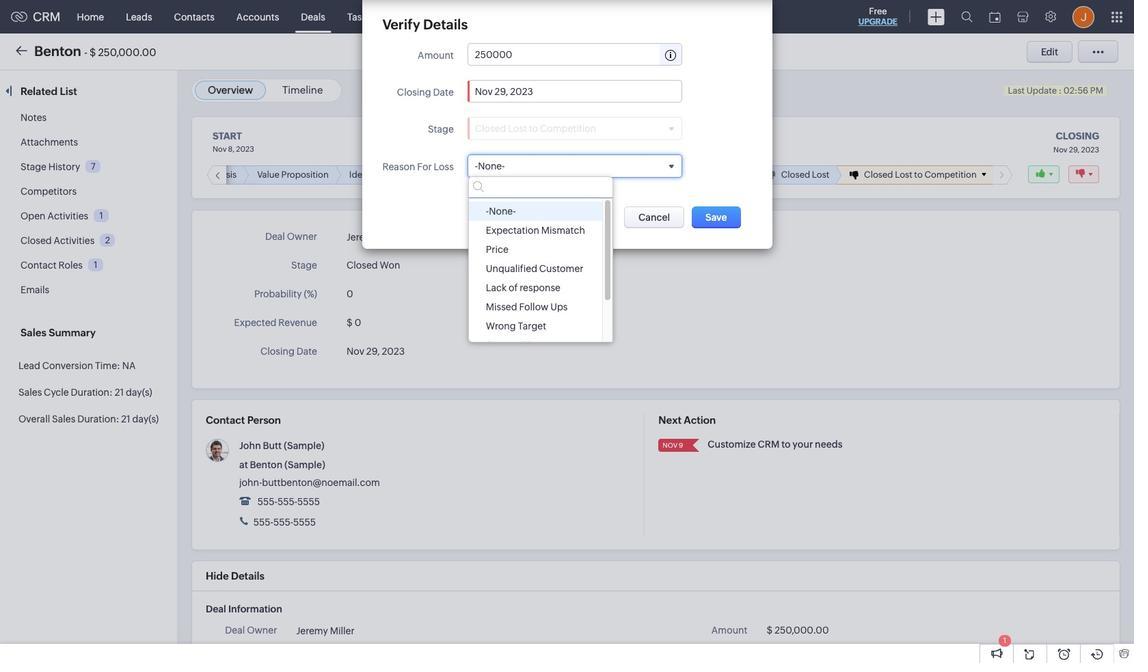 Task type: locate. For each thing, give the bounding box(es) containing it.
benton down butt at left bottom
[[250, 460, 283, 471]]

deal owner down information
[[225, 625, 277, 636]]

0 vertical spatial 21
[[115, 387, 124, 398]]

duration: for overall sales duration:
[[77, 414, 119, 425]]

hide details
[[206, 571, 265, 582]]

21 for sales cycle duration:
[[115, 387, 124, 398]]

0 up nov 29, 2023
[[355, 317, 361, 328]]

0 horizontal spatial lost
[[813, 170, 830, 180]]

owner up (%)
[[287, 231, 317, 242]]

1 vertical spatial closing date
[[261, 346, 317, 357]]

sales cycle duration: 21 day(s)
[[18, 387, 152, 398]]

activities up the closed activities
[[47, 211, 88, 222]]

accounts
[[237, 11, 279, 22]]

1 vertical spatial 0
[[355, 317, 361, 328]]

home link
[[66, 0, 115, 33]]

nov
[[213, 145, 227, 153], [1054, 146, 1068, 154], [347, 346, 365, 357], [663, 442, 678, 449]]

won
[[380, 260, 401, 271]]

deal up probability
[[265, 231, 285, 242]]

1 vertical spatial competition
[[486, 340, 542, 351]]

1 vertical spatial contact
[[206, 415, 245, 426]]

leads
[[126, 11, 152, 22]]

0 vertical spatial activities
[[47, 211, 88, 222]]

5555
[[298, 497, 320, 508], [294, 517, 316, 528]]

1 vertical spatial $
[[347, 317, 353, 328]]

1 vertical spatial activities
[[54, 235, 95, 246]]

0 horizontal spatial -
[[84, 46, 87, 58]]

0 vertical spatial day(s)
[[126, 387, 152, 398]]

contact roles
[[21, 260, 83, 271]]

customer
[[540, 263, 584, 274]]

1 horizontal spatial amount
[[712, 625, 748, 636]]

0 vertical spatial stage
[[428, 124, 454, 135]]

0 vertical spatial crm
[[33, 10, 61, 24]]

response
[[520, 283, 561, 293]]

deal owner up probability (%)
[[265, 231, 317, 242]]

none- inside field
[[478, 161, 505, 172]]

nov left 8, in the top of the page
[[213, 145, 227, 153]]

1 vertical spatial details
[[231, 571, 265, 582]]

0 vertical spatial -
[[84, 46, 87, 58]]

0 vertical spatial date
[[433, 87, 454, 98]]

stage up 'competitors' in the top left of the page
[[21, 161, 46, 172]]

21 down na on the left of page
[[115, 387, 124, 398]]

$ 0
[[347, 317, 361, 328]]

nov left 9
[[663, 442, 678, 449]]

crm left your
[[758, 439, 780, 450]]

benton
[[34, 43, 81, 58], [250, 460, 283, 471]]

1 horizontal spatial contact
[[206, 415, 245, 426]]

1 vertical spatial crm
[[758, 439, 780, 450]]

0 horizontal spatial 2023
[[236, 145, 254, 153]]

closing
[[397, 87, 431, 98], [261, 346, 295, 357]]

555-
[[258, 497, 278, 508], [278, 497, 298, 508], [254, 517, 274, 528], [274, 517, 294, 528]]

duration: down sales cycle duration: 21 day(s)
[[77, 414, 119, 425]]

amount left $  250,000.00
[[712, 625, 748, 636]]

competition
[[925, 170, 977, 180], [486, 340, 542, 351]]

overview link
[[208, 84, 253, 96]]

free upgrade
[[859, 6, 898, 27]]

sales summary
[[21, 327, 96, 339]]

emails
[[21, 285, 49, 296]]

closing
[[1057, 131, 1100, 142]]

1 vertical spatial date
[[297, 346, 317, 357]]

1 vertical spatial to
[[782, 439, 791, 450]]

0 horizontal spatial miller
[[330, 626, 355, 637]]

duration: up overall sales duration: 21 day(s)
[[71, 387, 113, 398]]

notes
[[21, 112, 47, 123]]

-none- up "expectation"
[[486, 206, 516, 217]]

contact up john
[[206, 415, 245, 426]]

1 lost from the left
[[813, 170, 830, 180]]

0 vertical spatial $
[[90, 46, 96, 58]]

(sample) up benton (sample) link
[[284, 441, 325, 451]]

0 horizontal spatial 250,000.00
[[98, 46, 156, 58]]

$
[[90, 46, 96, 58], [347, 317, 353, 328], [767, 625, 773, 636]]

contact up emails
[[21, 260, 57, 271]]

history
[[48, 161, 80, 172]]

0 horizontal spatial $
[[90, 46, 96, 58]]

1 vertical spatial stage
[[21, 161, 46, 172]]

1 vertical spatial amount
[[712, 625, 748, 636]]

2023 inside closing nov 29, 2023
[[1082, 146, 1100, 154]]

0 horizontal spatial contact
[[21, 260, 57, 271]]

campaigns link
[[546, 0, 619, 33]]

0 vertical spatial -none-
[[475, 161, 505, 172]]

timeline link
[[283, 84, 323, 96]]

0 horizontal spatial date
[[297, 346, 317, 357]]

0 vertical spatial closing date
[[397, 87, 454, 98]]

2 vertical spatial deal
[[225, 625, 245, 636]]

1 vertical spatial 250,000.00
[[775, 625, 829, 636]]

0 vertical spatial 0
[[347, 289, 353, 300]]

0
[[347, 289, 353, 300], [355, 317, 361, 328]]

(sample) up john-buttbenton@noemail.com link
[[285, 460, 325, 471]]

amount down verify details
[[418, 50, 454, 61]]

contacts
[[174, 11, 215, 22]]

stage up (%)
[[291, 260, 317, 271]]

contacts link
[[163, 0, 226, 33]]

-
[[84, 46, 87, 58], [475, 161, 478, 172], [486, 206, 489, 217]]

0 horizontal spatial closing date
[[261, 346, 317, 357]]

conversion
[[42, 361, 93, 371]]

to for competition
[[915, 170, 923, 180]]

1 vertical spatial duration:
[[77, 414, 119, 425]]

sales up lead
[[21, 327, 46, 339]]

0 vertical spatial 250,000.00
[[98, 46, 156, 58]]

campaigns
[[557, 11, 608, 22]]

1 vertical spatial -none-
[[486, 206, 516, 217]]

nov down the closing
[[1054, 146, 1068, 154]]

1 horizontal spatial benton
[[250, 460, 283, 471]]

deal down hide
[[206, 604, 226, 615]]

sales down "cycle" at the left of page
[[52, 414, 75, 425]]

2 horizontal spatial -
[[486, 206, 489, 217]]

next action
[[659, 415, 716, 426]]

0 horizontal spatial competition
[[486, 340, 542, 351]]

0 vertical spatial (sample)
[[284, 441, 325, 451]]

crm left home
[[33, 10, 61, 24]]

details
[[423, 16, 468, 32], [231, 571, 265, 582]]

1 horizontal spatial to
[[915, 170, 923, 180]]

1 vertical spatial day(s)
[[132, 414, 159, 425]]

hide
[[206, 571, 229, 582]]

1 horizontal spatial stage
[[291, 260, 317, 271]]

value
[[257, 170, 280, 180]]

:
[[1059, 86, 1062, 96]]

1 vertical spatial miller
[[330, 626, 355, 637]]

list
[[60, 86, 77, 97]]

stage history
[[21, 161, 80, 172]]

timeline
[[283, 84, 323, 96]]

0 horizontal spatial owner
[[247, 625, 277, 636]]

closed for closed activities
[[21, 235, 52, 246]]

2 vertical spatial -
[[486, 206, 489, 217]]

- right the loss
[[475, 161, 478, 172]]

1 vertical spatial (sample)
[[285, 460, 325, 471]]

open
[[21, 211, 46, 222]]

competitors link
[[21, 186, 77, 197]]

- up "expectation"
[[486, 206, 489, 217]]

1 for contact roles
[[94, 260, 98, 270]]

None search field
[[469, 177, 613, 198]]

none- right the loss
[[478, 161, 505, 172]]

related
[[21, 86, 58, 97]]

sales for sales cycle duration: 21 day(s)
[[18, 387, 42, 398]]

$ for expected revenue
[[347, 317, 353, 328]]

leads link
[[115, 0, 163, 33]]

meetings
[[394, 11, 435, 22]]

customize
[[708, 439, 756, 450]]

closed for closed lost
[[782, 170, 811, 180]]

21
[[115, 387, 124, 398], [121, 414, 131, 425]]

tree containing -none-
[[469, 198, 613, 355]]

date
[[433, 87, 454, 98], [297, 346, 317, 357]]

2 vertical spatial $
[[767, 625, 773, 636]]

home
[[77, 11, 104, 22]]

attachments
[[21, 137, 78, 148]]

0 horizontal spatial jeremy
[[296, 626, 328, 637]]

activities up roles on the left top
[[54, 235, 95, 246]]

0 vertical spatial to
[[915, 170, 923, 180]]

0 vertical spatial amount
[[418, 50, 454, 61]]

0 horizontal spatial benton
[[34, 43, 81, 58]]

0 horizontal spatial crm
[[33, 10, 61, 24]]

0 vertical spatial duration:
[[71, 387, 113, 398]]

0 vertical spatial jeremy miller
[[347, 232, 405, 243]]

21 down sales cycle duration: 21 day(s)
[[121, 414, 131, 425]]

2 horizontal spatial 1
[[1004, 637, 1007, 645]]

1 horizontal spatial miller
[[381, 232, 405, 243]]

2 lost from the left
[[896, 170, 913, 180]]

1 for open activities
[[100, 211, 103, 221]]

tree
[[469, 198, 613, 355]]

makers
[[421, 170, 450, 180]]

start
[[213, 131, 242, 142]]

1 vertical spatial deal
[[206, 604, 226, 615]]

1 horizontal spatial lost
[[896, 170, 913, 180]]

reports link
[[489, 0, 546, 33]]

calls
[[457, 11, 478, 22]]

0 horizontal spatial closing
[[261, 346, 295, 357]]

0 vertical spatial benton
[[34, 43, 81, 58]]

wrong target
[[486, 321, 547, 332]]

$  250,000.00
[[767, 625, 829, 636]]

None text field
[[475, 49, 601, 60]]

day(s) for sales cycle duration: 21 day(s)
[[126, 387, 152, 398]]

closed activities
[[21, 235, 95, 246]]

2
[[105, 235, 110, 245]]

None button
[[625, 207, 685, 228], [692, 207, 741, 228], [625, 207, 685, 228], [692, 207, 741, 228]]

closed for closed lost to competition
[[865, 170, 894, 180]]

0 horizontal spatial amount
[[418, 50, 454, 61]]

0 horizontal spatial to
[[782, 439, 791, 450]]

upgrade
[[859, 17, 898, 27]]

customize crm to your needs
[[708, 439, 843, 450]]

sales left "cycle" at the left of page
[[18, 387, 42, 398]]

verify details
[[383, 16, 468, 32]]

1 horizontal spatial -
[[475, 161, 478, 172]]

0 vertical spatial 29,
[[1070, 146, 1080, 154]]

none- up "expectation"
[[489, 206, 516, 217]]

0 vertical spatial 1
[[100, 211, 103, 221]]

1 horizontal spatial closing
[[397, 87, 431, 98]]

2023 inside 'start nov 8, 2023'
[[236, 145, 254, 153]]

0 up $ 0
[[347, 289, 353, 300]]

-none- right the loss
[[475, 161, 505, 172]]

reason for loss
[[383, 161, 454, 172]]

1 horizontal spatial 29,
[[1070, 146, 1080, 154]]

0 vertical spatial deal owner
[[265, 231, 317, 242]]

9
[[679, 442, 684, 449]]

2 horizontal spatial stage
[[428, 124, 454, 135]]

1 vertical spatial 1
[[94, 260, 98, 270]]

1 horizontal spatial details
[[423, 16, 468, 32]]

nov down $ 0
[[347, 346, 365, 357]]

benton down crm link
[[34, 43, 81, 58]]

2 horizontal spatial $
[[767, 625, 773, 636]]

miller
[[381, 232, 405, 243], [330, 626, 355, 637]]

1 horizontal spatial owner
[[287, 231, 317, 242]]

owner down information
[[247, 625, 277, 636]]

projects
[[630, 11, 666, 22]]

1 vertical spatial 29,
[[367, 346, 380, 357]]

- down 'home' link
[[84, 46, 87, 58]]

closing date down revenue
[[261, 346, 317, 357]]

stage up the loss
[[428, 124, 454, 135]]

duration: for sales cycle duration:
[[71, 387, 113, 398]]

closing date down verify details
[[397, 87, 454, 98]]

open activities link
[[21, 211, 88, 222]]

deal down "deal information"
[[225, 625, 245, 636]]

29,
[[1070, 146, 1080, 154], [367, 346, 380, 357]]

2 horizontal spatial 2023
[[1082, 146, 1100, 154]]



Task type: vqa. For each thing, say whether or not it's contained in the screenshot.
Import
no



Task type: describe. For each thing, give the bounding box(es) containing it.
2 vertical spatial stage
[[291, 260, 317, 271]]

at
[[239, 460, 248, 471]]

attachments link
[[21, 137, 78, 148]]

reason
[[383, 161, 416, 172]]

benton - $ 250,000.00
[[34, 43, 156, 58]]

missed
[[486, 302, 518, 313]]

verify
[[383, 16, 420, 32]]

needs analysis
[[175, 170, 237, 180]]

contact roles link
[[21, 260, 83, 271]]

revenue
[[279, 317, 317, 328]]

nov 9
[[663, 442, 684, 449]]

(sample) for john butt (sample)
[[284, 441, 325, 451]]

information
[[228, 604, 282, 615]]

last
[[1009, 86, 1026, 96]]

john butt (sample) link
[[239, 441, 325, 451]]

unqualified customer
[[486, 263, 584, 274]]

2 vertical spatial sales
[[52, 414, 75, 425]]

john butt (sample)
[[239, 441, 325, 451]]

next
[[659, 415, 682, 426]]

- inside benton - $ 250,000.00
[[84, 46, 87, 58]]

john
[[239, 441, 261, 451]]

(%)
[[304, 289, 317, 300]]

cycle
[[44, 387, 69, 398]]

mmm d, yyyy text field
[[475, 86, 645, 97]]

expectation
[[486, 225, 540, 236]]

overall sales duration: 21 day(s)
[[18, 414, 159, 425]]

update
[[1027, 86, 1058, 96]]

identify
[[349, 170, 381, 180]]

activities for closed activities
[[54, 235, 95, 246]]

lack of response
[[486, 283, 561, 293]]

stage history link
[[21, 161, 80, 172]]

to for your
[[782, 439, 791, 450]]

29, inside closing nov 29, 2023
[[1070, 146, 1080, 154]]

1 horizontal spatial date
[[433, 87, 454, 98]]

details for hide details
[[231, 571, 265, 582]]

$ inside benton - $ 250,000.00
[[90, 46, 96, 58]]

accounts link
[[226, 0, 290, 33]]

1 vertical spatial 555-555-5555
[[252, 517, 316, 528]]

8,
[[228, 145, 235, 153]]

1 vertical spatial deal owner
[[225, 625, 277, 636]]

mismatch
[[542, 225, 586, 236]]

0 vertical spatial closing
[[397, 87, 431, 98]]

contact for contact person
[[206, 415, 245, 426]]

butt
[[263, 441, 282, 451]]

nov inside closing nov 29, 2023
[[1054, 146, 1068, 154]]

time:
[[95, 361, 120, 371]]

1 horizontal spatial jeremy
[[347, 232, 379, 243]]

sales for sales summary
[[21, 327, 46, 339]]

- inside -none- field
[[475, 161, 478, 172]]

0 vertical spatial deal
[[265, 231, 285, 242]]

closed activities link
[[21, 235, 95, 246]]

needs
[[815, 439, 843, 450]]

target
[[518, 321, 547, 332]]

2023 for start
[[236, 145, 254, 153]]

deal information
[[206, 604, 282, 615]]

0 horizontal spatial stage
[[21, 161, 46, 172]]

lost for closed lost
[[813, 170, 830, 180]]

expected
[[234, 317, 277, 328]]

activities for open activities
[[47, 211, 88, 222]]

1 vertical spatial none-
[[489, 206, 516, 217]]

person
[[247, 415, 281, 426]]

02:56
[[1064, 86, 1089, 96]]

0 horizontal spatial 0
[[347, 289, 353, 300]]

unqualified
[[486, 263, 538, 274]]

roles
[[58, 260, 83, 271]]

lost for closed lost to competition
[[896, 170, 913, 180]]

expectation mismatch
[[486, 225, 586, 236]]

proposal/price
[[471, 170, 531, 180]]

day(s) for overall sales duration: 21 day(s)
[[132, 414, 159, 425]]

(sample) for at benton (sample)
[[285, 460, 325, 471]]

2023 for closing
[[1082, 146, 1100, 154]]

customize crm to your needs link
[[708, 439, 843, 450]]

price
[[486, 244, 509, 255]]

250,000.00 inside benton - $ 250,000.00
[[98, 46, 156, 58]]

lead
[[18, 361, 40, 371]]

expected revenue
[[234, 317, 317, 328]]

0 vertical spatial 5555
[[298, 497, 320, 508]]

21 for overall sales duration:
[[121, 414, 131, 425]]

contact for contact roles
[[21, 260, 57, 271]]

edit button
[[1027, 41, 1073, 63]]

your
[[793, 439, 814, 450]]

1 horizontal spatial 250,000.00
[[775, 625, 829, 636]]

john-buttbenton@noemail.com link
[[239, 477, 380, 488]]

0 vertical spatial miller
[[381, 232, 405, 243]]

emails link
[[21, 285, 49, 296]]

1 horizontal spatial crm
[[758, 439, 780, 450]]

benton (sample) link
[[250, 460, 325, 471]]

needs
[[175, 170, 201, 180]]

0 horizontal spatial 29,
[[367, 346, 380, 357]]

of
[[509, 283, 518, 293]]

competition inside tree
[[486, 340, 542, 351]]

-none- inside field
[[475, 161, 505, 172]]

deals link
[[290, 0, 337, 33]]

john-buttbenton@noemail.com
[[239, 477, 380, 488]]

nov inside 'start nov 8, 2023'
[[213, 145, 227, 153]]

1 vertical spatial 5555
[[294, 517, 316, 528]]

missed follow ups
[[486, 302, 568, 313]]

1 vertical spatial closing
[[261, 346, 295, 357]]

related list
[[21, 86, 79, 97]]

start nov 8, 2023
[[213, 131, 254, 153]]

reports
[[500, 11, 535, 22]]

7
[[91, 161, 96, 172]]

1 vertical spatial jeremy miller
[[296, 626, 355, 637]]

0 vertical spatial competition
[[925, 170, 977, 180]]

closing nov 29, 2023
[[1054, 131, 1100, 154]]

0 vertical spatial 555-555-5555
[[256, 497, 320, 508]]

probability (%)
[[254, 289, 317, 300]]

contact person
[[206, 415, 281, 426]]

closed lost
[[782, 170, 830, 180]]

overall
[[18, 414, 50, 425]]

last update : 02:56 pm
[[1009, 86, 1104, 96]]

1 horizontal spatial 2023
[[382, 346, 405, 357]]

1 horizontal spatial 0
[[355, 317, 361, 328]]

john-
[[239, 477, 262, 488]]

free
[[870, 6, 888, 16]]

details for verify details
[[423, 16, 468, 32]]

closed lost to competition
[[865, 170, 977, 180]]

overview
[[208, 84, 253, 96]]

-None- field
[[468, 155, 682, 177]]

0 vertical spatial owner
[[287, 231, 317, 242]]

closed for closed won
[[347, 260, 378, 271]]

ups
[[551, 302, 568, 313]]

closed won
[[347, 260, 401, 271]]

at benton (sample)
[[239, 460, 325, 471]]

summary
[[49, 327, 96, 339]]

lack
[[486, 283, 507, 293]]

$ for amount
[[767, 625, 773, 636]]

edit
[[1042, 46, 1059, 57]]

probability
[[254, 289, 302, 300]]

1 horizontal spatial closing date
[[397, 87, 454, 98]]

nov 29, 2023
[[347, 346, 405, 357]]

buttbenton@noemail.com
[[262, 477, 380, 488]]

1 vertical spatial benton
[[250, 460, 283, 471]]



